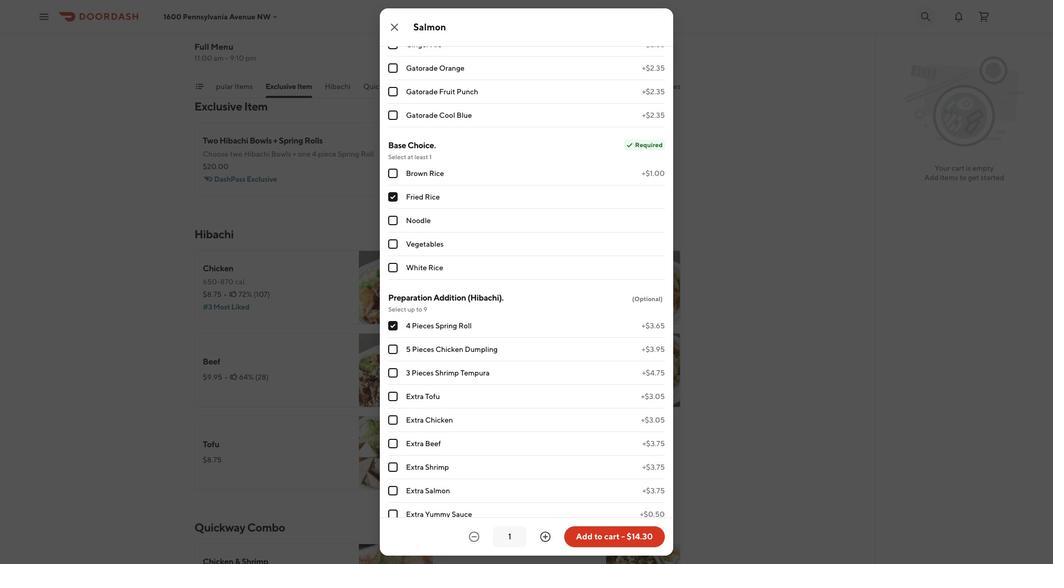 Task type: locate. For each thing, give the bounding box(es) containing it.
spring down preparation addition (hibachi). select up to 9
[[436, 322, 457, 330]]

to inside preparation addition (hibachi). select up to 9
[[416, 306, 422, 313]]

pieces right 5
[[412, 345, 434, 354]]

ale
[[431, 40, 442, 49]]

2 vertical spatial two
[[230, 150, 243, 158]]

1 horizontal spatial beef
[[425, 440, 441, 448]]

2 vertical spatial to
[[595, 532, 603, 542]]

add right increase quantity by 1 icon
[[576, 532, 593, 542]]

1 vertical spatial +
[[293, 150, 297, 158]]

add button up the drinks & sauces
[[648, 46, 675, 63]]

empty
[[973, 164, 994, 172]]

pieces down 9
[[412, 322, 434, 330]]

add for $3.95
[[654, 50, 668, 59]]

dumpling
[[465, 345, 498, 354]]

0 vertical spatial cart
[[952, 164, 965, 172]]

add button left ale
[[400, 46, 427, 63]]

1 vertical spatial shrimp
[[435, 369, 459, 377]]

exclusive down popular
[[194, 100, 242, 113]]

to left $14.30
[[595, 532, 603, 542]]

bento inside button
[[436, 82, 456, 91]]

hibachi button
[[325, 81, 351, 98]]

shrimp up addition
[[450, 274, 477, 284]]

add left 9
[[406, 306, 421, 314]]

chicken inside the bento chicken your choice of hibachi. served with mixed vegetable, rice or noodles. plus four pieces of california roll, two pieces of chicken dumpling, two pieces of spring roll.
[[227, 8, 258, 18]]

pieces right 3
[[412, 369, 434, 377]]

1 vertical spatial 4
[[406, 322, 411, 330]]

open menu image
[[38, 10, 50, 23]]

spring inside preparation addition (hibachi). group
[[436, 322, 457, 330]]

chicken inside chicken 650-870 cal.
[[203, 264, 234, 274]]

2 vertical spatial pieces
[[412, 369, 434, 377]]

0 vertical spatial spring
[[279, 136, 303, 146]]

to left 9
[[416, 306, 422, 313]]

popular items button
[[207, 81, 253, 98]]

$9.95 for beef
[[203, 373, 222, 382]]

1 vertical spatial $9.95 •
[[203, 373, 228, 382]]

1 vertical spatial bowls
[[271, 150, 291, 158]]

0 vertical spatial tofu
[[425, 393, 440, 401]]

0 vertical spatial your
[[203, 22, 218, 30]]

your up items
[[935, 164, 950, 172]]

1 vertical spatial roll
[[459, 322, 472, 330]]

(27)
[[503, 290, 515, 299]]

(107)
[[254, 290, 270, 299]]

0 horizontal spatial spring
[[279, 136, 303, 146]]

4
[[312, 150, 317, 158], [406, 322, 411, 330]]

+$3.05
[[641, 393, 665, 401], [641, 416, 665, 425]]

$10.95 •
[[203, 45, 231, 53]]

0 vertical spatial to
[[960, 173, 967, 182]]

2 vertical spatial +$3.75
[[643, 487, 665, 495]]

• for 59% (27)
[[472, 290, 475, 299]]

1 +$3.05 from the top
[[641, 393, 665, 401]]

None checkbox
[[388, 16, 398, 26], [388, 40, 398, 49], [388, 87, 398, 96], [388, 321, 398, 331], [388, 416, 398, 425], [388, 439, 398, 449], [388, 510, 398, 519], [388, 16, 398, 26], [388, 40, 398, 49], [388, 87, 398, 96], [388, 321, 398, 331], [388, 416, 398, 425], [388, 439, 398, 449], [388, 510, 398, 519]]

0 vertical spatial $8.75
[[203, 290, 222, 299]]

2 select from the top
[[388, 306, 406, 313]]

bento chicken your choice of hibachi. served with mixed vegetable, rice or noodles. plus four pieces of california roll, two pieces of chicken dumpling, two pieces of spring roll.
[[203, 8, 343, 62]]

4 extra from the top
[[406, 463, 424, 472]]

quickway
[[363, 82, 397, 91], [194, 521, 245, 535]]

$9.95 left 59%
[[450, 290, 470, 299]]

1 vertical spatial combo
[[247, 521, 285, 535]]

0 vertical spatial quickway
[[363, 82, 397, 91]]

2 +$2.35 from the top
[[642, 64, 665, 72]]

0 vertical spatial salmon
[[414, 21, 446, 32]]

0 vertical spatial +
[[273, 136, 278, 146]]

beef
[[203, 357, 220, 367], [425, 440, 441, 448]]

0 horizontal spatial to
[[416, 306, 422, 313]]

1 horizontal spatial $9.95 •
[[450, 290, 475, 299]]

0 vertical spatial rice
[[429, 169, 444, 178]]

extra left yummy
[[406, 510, 424, 519]]

your down pennsylvania
[[203, 22, 218, 30]]

• right $3.95
[[472, 40, 475, 48]]

None checkbox
[[388, 63, 398, 73], [388, 111, 398, 120], [388, 169, 398, 178], [388, 345, 398, 354], [388, 368, 398, 378], [388, 392, 398, 401], [388, 463, 398, 472], [388, 486, 398, 496], [388, 63, 398, 73], [388, 111, 398, 120], [388, 169, 398, 178], [388, 345, 398, 354], [388, 368, 398, 378], [388, 392, 398, 401], [388, 463, 398, 472], [388, 486, 398, 496]]

1 horizontal spatial quickway
[[363, 82, 397, 91]]

to left the get at the right
[[960, 173, 967, 182]]

1 horizontal spatial to
[[595, 532, 603, 542]]

extra down 3
[[406, 393, 424, 401]]

4 down up
[[406, 322, 411, 330]]

choice.
[[408, 140, 436, 150]]

pm
[[246, 54, 256, 62]]

add inside button
[[576, 532, 593, 542]]

salmon up eight
[[450, 352, 478, 362]]

$8.75
[[203, 290, 222, 299], [203, 456, 222, 464]]

0 horizontal spatial quickway
[[194, 521, 245, 535]]

bento for chicken
[[203, 8, 225, 18]]

spring
[[283, 53, 304, 62]]

1 vertical spatial +$3.75
[[643, 463, 665, 472]]

close salmon image
[[388, 21, 401, 34]]

started
[[981, 173, 1005, 182]]

exclusive item down popular items button
[[194, 100, 268, 113]]

gatorade
[[406, 64, 438, 72], [406, 88, 438, 96], [406, 111, 438, 120]]

preparation
[[388, 293, 432, 303]]

$9.95 • for beef
[[203, 373, 228, 382]]

rice right white
[[428, 264, 443, 272]]

select inside preparation addition (hibachi). select up to 9
[[388, 306, 406, 313]]

1 vertical spatial $9.95
[[203, 373, 222, 382]]

5 extra from the top
[[406, 487, 424, 495]]

2 vertical spatial rice
[[428, 264, 443, 272]]

most
[[214, 303, 230, 311]]

gatorade orange
[[406, 64, 465, 72]]

select left up
[[388, 306, 406, 313]]

two down roll,
[[238, 53, 250, 62]]

1 +$3.75 from the top
[[643, 440, 665, 448]]

3 +$2.35 from the top
[[642, 88, 665, 96]]

650-
[[203, 278, 220, 286]]

add button down 3
[[400, 385, 427, 401]]

$9.95 left 64%
[[203, 373, 222, 382]]

white
[[406, 264, 427, 272]]

0 vertical spatial bento
[[203, 8, 225, 18]]

gatorade left fruit
[[406, 88, 438, 96]]

0 vertical spatial roll
[[361, 150, 374, 158]]

1 vertical spatial bento
[[436, 82, 456, 91]]

0 vertical spatial shrimp
[[450, 274, 477, 284]]

0 horizontal spatial $9.95 •
[[203, 373, 228, 382]]

item down items
[[244, 100, 268, 113]]

5 pieces chicken dumpling image
[[606, 0, 681, 69]]

+$0.50
[[640, 510, 665, 519]]

quickway combo button
[[363, 81, 423, 98]]

add up the drinks & sauces
[[654, 50, 668, 59]]

0 horizontal spatial roll
[[361, 150, 374, 158]]

extra beef
[[406, 440, 441, 448]]

roll left the base
[[361, 150, 374, 158]]

rice for white rice
[[428, 264, 443, 272]]

gatorade down ginger ale
[[406, 64, 438, 72]]

$9.95 • left 59%
[[450, 290, 475, 299]]

1 vertical spatial exclusive
[[194, 100, 242, 113]]

1 vertical spatial cart
[[604, 532, 620, 542]]

group
[[388, 0, 665, 127]]

1600
[[164, 12, 181, 21]]

0 vertical spatial gatorade
[[406, 64, 438, 72]]

$9.95 • left 64%
[[203, 373, 228, 382]]

$8.75 for $8.75 •
[[203, 290, 222, 299]]

two down 'or' on the top of page
[[259, 43, 271, 51]]

salmon up yummy
[[425, 487, 450, 495]]

bento left box
[[436, 82, 456, 91]]

1 vertical spatial salmon
[[450, 352, 478, 362]]

pieces down roll,
[[252, 53, 273, 62]]

1 horizontal spatial +
[[293, 150, 297, 158]]

1 vertical spatial select
[[388, 306, 406, 313]]

1 horizontal spatial 4
[[406, 322, 411, 330]]

preparation addition (hibachi). group
[[388, 292, 665, 527]]

mixed
[[320, 22, 341, 30]]

of
[[243, 22, 250, 30], [203, 43, 210, 51], [296, 43, 303, 51], [275, 53, 282, 62]]

extra up extra shrimp
[[406, 440, 424, 448]]

1 vertical spatial beef
[[425, 440, 441, 448]]

pieces down noodles.
[[273, 43, 294, 51]]

dashpass exclusive
[[214, 175, 277, 183]]

1 horizontal spatial tofu
[[425, 393, 440, 401]]

1 gatorade from the top
[[406, 64, 438, 72]]

bowls up dashpass exclusive
[[250, 136, 272, 146]]

1 horizontal spatial combo
[[398, 82, 423, 91]]

add button for beef
[[400, 385, 427, 401]]

base choice. group
[[388, 140, 665, 280]]

1 horizontal spatial quickway combo
[[363, 82, 423, 91]]

2 gatorade from the top
[[406, 88, 438, 96]]

select
[[388, 153, 406, 161], [388, 306, 406, 313]]

extra chicken
[[406, 416, 453, 425]]

$9.95 •
[[450, 290, 475, 299], [203, 373, 228, 382]]

extra down extra shrimp
[[406, 487, 424, 495]]

1 $8.75 from the top
[[203, 290, 222, 299]]

2 +$3.75 from the top
[[643, 463, 665, 472]]

to inside your cart is empty add items to get started
[[960, 173, 967, 182]]

2 vertical spatial spring
[[436, 322, 457, 330]]

0 vertical spatial $9.95 •
[[450, 290, 475, 299]]

- right am
[[225, 54, 228, 62]]

rice for brown rice
[[429, 169, 444, 178]]

hibachi down chicken
[[325, 82, 351, 91]]

salmon dialog
[[380, 0, 674, 556]]

group containing mountain dew
[[388, 0, 665, 127]]

chicken
[[227, 8, 258, 18], [203, 264, 234, 274], [436, 345, 464, 354], [425, 416, 453, 425]]

gatorade left cool on the top left of page
[[406, 111, 438, 120]]

0 horizontal spatial 4
[[312, 150, 317, 158]]

add for beef
[[406, 389, 421, 397]]

add down 3
[[406, 389, 421, 397]]

0 horizontal spatial tofu
[[203, 440, 219, 450]]

required
[[635, 141, 663, 149]]

1 horizontal spatial your
[[935, 164, 950, 172]]

(hibachi).
[[468, 293, 504, 303]]

0 vertical spatial +$3.75
[[643, 440, 665, 448]]

cart left is
[[952, 164, 965, 172]]

• up #3 most liked
[[224, 290, 227, 299]]

2 vertical spatial gatorade
[[406, 111, 438, 120]]

-
[[225, 54, 228, 62], [622, 532, 625, 542]]

1 horizontal spatial item
[[297, 82, 312, 91]]

get
[[968, 173, 980, 182]]

box
[[457, 82, 470, 91]]

fried rice
[[406, 193, 440, 201]]

2 +$3.05 from the top
[[641, 416, 665, 425]]

brown rice
[[406, 169, 444, 178]]

spring up one
[[279, 136, 303, 146]]

2 extra from the top
[[406, 416, 424, 425]]

salmon up ginger ale
[[414, 21, 446, 32]]

• left 59%
[[472, 290, 475, 299]]

extra down extra beef
[[406, 463, 424, 472]]

•
[[472, 40, 475, 48], [228, 45, 231, 53], [224, 290, 227, 299], [472, 290, 475, 299], [225, 373, 228, 382]]

cart left $14.30
[[604, 532, 620, 542]]

rice right 'fried'
[[425, 193, 440, 201]]

vegetable,
[[203, 32, 238, 41]]

add up extra salmon
[[406, 472, 421, 480]]

select down the base
[[388, 153, 406, 161]]

gatorade for gatorade orange
[[406, 64, 438, 72]]

- left $14.30
[[622, 532, 625, 542]]

your inside your cart is empty add items to get started
[[935, 164, 950, 172]]

shrimp up extra salmon
[[425, 463, 449, 472]]

1 horizontal spatial -
[[622, 532, 625, 542]]

shrimp up $10.65
[[435, 369, 459, 377]]

exclusive down spring
[[266, 82, 296, 91]]

rice for fried rice
[[425, 193, 440, 201]]

add button down '+$4.75'
[[648, 385, 675, 401]]

64%
[[239, 373, 254, 382]]

add button
[[400, 46, 427, 63], [648, 46, 675, 63], [400, 174, 427, 191], [400, 302, 427, 319], [400, 385, 427, 401], [648, 385, 675, 401], [400, 468, 427, 484]]

0 vertical spatial -
[[225, 54, 228, 62]]

salmon for salmon
[[414, 21, 446, 32]]

0 vertical spatial two
[[259, 43, 271, 51]]

0 horizontal spatial $9.95
[[203, 373, 222, 382]]

0 vertical spatial +$3.05
[[641, 393, 665, 401]]

add to cart - $14.30 button
[[564, 527, 665, 548]]

bowls left one
[[271, 150, 291, 158]]

1 extra from the top
[[406, 393, 424, 401]]

items
[[940, 173, 959, 182]]

1 vertical spatial quickway
[[194, 521, 245, 535]]

1 horizontal spatial $9.95
[[450, 290, 470, 299]]

2 vertical spatial salmon
[[425, 487, 450, 495]]

6 extra from the top
[[406, 510, 424, 519]]

4 right one
[[312, 150, 317, 158]]

cart inside your cart is empty add items to get started
[[952, 164, 965, 172]]

extra down extra tofu
[[406, 416, 424, 425]]

add down '+$4.75'
[[654, 389, 668, 397]]

- inside the full menu 11:00 am - 9:10 pm
[[225, 54, 228, 62]]

of up 11:00
[[203, 43, 210, 51]]

roll,
[[245, 43, 257, 51]]

spring
[[279, 136, 303, 146], [338, 150, 360, 158], [436, 322, 457, 330]]

0 vertical spatial combo
[[398, 82, 423, 91]]

Noodle checkbox
[[388, 216, 398, 225]]

extra tofu
[[406, 393, 440, 401]]

0 vertical spatial $9.95
[[450, 290, 470, 299]]

salmon inside salmon eight pieces. $10.65
[[450, 352, 478, 362]]

tofu
[[425, 393, 440, 401], [203, 440, 219, 450]]

item down roll. in the left top of the page
[[297, 82, 312, 91]]

shrimp
[[450, 274, 477, 284], [435, 369, 459, 377], [425, 463, 449, 472]]

3 +$3.75 from the top
[[643, 487, 665, 495]]

+$3.75
[[643, 440, 665, 448], [643, 463, 665, 472], [643, 487, 665, 495]]

1 select from the top
[[388, 153, 406, 161]]

0 vertical spatial 4
[[312, 150, 317, 158]]

exclusive item down spring
[[266, 82, 312, 91]]

$10.65
[[450, 378, 473, 387]]

two right choose
[[230, 150, 243, 158]]

salmon
[[414, 21, 446, 32], [450, 352, 478, 362], [425, 487, 450, 495]]

ginger ale
[[406, 40, 442, 49]]

0 vertical spatial pieces
[[412, 322, 434, 330]]

1 horizontal spatial bento
[[436, 82, 456, 91]]

quickway combo
[[363, 82, 423, 91], [194, 521, 285, 535]]

exclusive right dashpass
[[247, 175, 277, 183]]

extra yummy sauce
[[406, 510, 472, 519]]

extra
[[406, 393, 424, 401], [406, 416, 424, 425], [406, 440, 424, 448], [406, 463, 424, 472], [406, 487, 424, 495], [406, 510, 424, 519]]

bento chicken image
[[359, 0, 433, 69]]

add for bento chicken
[[406, 50, 421, 59]]

1 vertical spatial to
[[416, 306, 422, 313]]

with
[[304, 22, 319, 30]]

add for salmon
[[654, 389, 668, 397]]

roll inside two hibachi bowls + spring rolls choose two hibachi bowls + one 4 piece spring roll $20.00
[[361, 150, 374, 158]]

chicken up eight
[[436, 345, 464, 354]]

least
[[415, 153, 428, 161]]

two inside two hibachi bowls + spring rolls choose two hibachi bowls + one 4 piece spring roll $20.00
[[230, 150, 243, 158]]

9:10
[[230, 54, 244, 62]]

1 vertical spatial rice
[[425, 193, 440, 201]]

2 $8.75 from the top
[[203, 456, 222, 464]]

add button up 4 pieces spring roll
[[400, 302, 427, 319]]

spring right piece
[[338, 150, 360, 158]]

0 horizontal spatial bento
[[203, 8, 225, 18]]

+ left "rolls"
[[273, 136, 278, 146]]

4 +$2.35 from the top
[[642, 111, 665, 120]]

bento inside the bento chicken your choice of hibachi. served with mixed vegetable, rice or noodles. plus four pieces of california roll, two pieces of chicken dumpling, two pieces of spring roll.
[[203, 8, 225, 18]]

1 vertical spatial -
[[622, 532, 625, 542]]

1 vertical spatial exclusive item
[[194, 100, 268, 113]]

full
[[194, 42, 209, 52]]

1 vertical spatial your
[[935, 164, 950, 172]]

3 extra from the top
[[406, 440, 424, 448]]

0 horizontal spatial quickway combo
[[194, 521, 285, 535]]

2 horizontal spatial to
[[960, 173, 967, 182]]

add down ginger
[[406, 50, 421, 59]]

cal.
[[235, 278, 246, 286]]

chicken up choice
[[227, 8, 258, 18]]

hibachi
[[325, 82, 351, 91], [220, 136, 248, 146], [244, 150, 270, 158], [194, 227, 234, 241]]

0 horizontal spatial -
[[225, 54, 228, 62]]

+$2.35 for ginger ale
[[642, 40, 665, 49]]

add left items
[[925, 173, 939, 182]]

orange
[[439, 64, 465, 72]]

beef image
[[359, 333, 433, 408]]

Fried Rice checkbox
[[388, 192, 398, 202]]

of up rice
[[243, 22, 250, 30]]

1 vertical spatial pieces
[[412, 345, 434, 354]]

chicken image
[[359, 251, 433, 325]]

$9.95 for shrimp
[[450, 290, 470, 299]]

extra salmon
[[406, 487, 450, 495]]

1 vertical spatial +$3.05
[[641, 416, 665, 425]]

dumpling,
[[203, 53, 236, 62]]

add button up extra salmon
[[400, 468, 427, 484]]

1 vertical spatial gatorade
[[406, 88, 438, 96]]

salmon image
[[606, 333, 681, 408]]

0 horizontal spatial cart
[[604, 532, 620, 542]]

(optional)
[[632, 295, 663, 303]]

+ left one
[[293, 150, 297, 158]]

two
[[259, 43, 271, 51], [238, 53, 250, 62], [230, 150, 243, 158]]

0 vertical spatial select
[[388, 153, 406, 161]]

exclusive item
[[266, 82, 312, 91], [194, 100, 268, 113]]

pieces down mixed
[[322, 32, 343, 41]]

3 gatorade from the top
[[406, 111, 438, 120]]

exclusive
[[266, 82, 296, 91], [194, 100, 242, 113], [247, 175, 277, 183]]

• left 64%
[[225, 373, 228, 382]]

nw
[[257, 12, 271, 21]]

bento up choice
[[203, 8, 225, 18]]

roll up 5 pieces chicken dumpling on the bottom of page
[[459, 322, 472, 330]]

1 vertical spatial $8.75
[[203, 456, 222, 464]]

rice down 1
[[429, 169, 444, 178]]

of left spring
[[275, 53, 282, 62]]

4 inside two hibachi bowls + spring rolls choose two hibachi bowls + one 4 piece spring roll $20.00
[[312, 150, 317, 158]]

choice
[[220, 22, 242, 30]]

add inside your cart is empty add items to get started
[[925, 173, 939, 182]]

plus
[[291, 32, 305, 41]]

extra for extra salmon
[[406, 487, 424, 495]]

chicken up 650-
[[203, 264, 234, 274]]

1 vertical spatial spring
[[338, 150, 360, 158]]

1 +$2.35 from the top
[[642, 40, 665, 49]]



Task type: describe. For each thing, give the bounding box(es) containing it.
0 items, open order cart image
[[978, 10, 991, 23]]

&
[[651, 82, 656, 91]]

shrimp image
[[606, 251, 681, 325]]

quickway inside "button"
[[363, 82, 397, 91]]

1600 pennsylvania avenue nw
[[164, 12, 271, 21]]

4 inside preparation addition (hibachi). group
[[406, 322, 411, 330]]

noodles.
[[261, 32, 290, 41]]

chicken
[[304, 43, 330, 51]]

• up 9:10 at the top of page
[[228, 45, 231, 53]]

0 horizontal spatial +
[[273, 136, 278, 146]]

73%
[[486, 40, 500, 48]]

9
[[424, 306, 427, 313]]

0 horizontal spatial beef
[[203, 357, 220, 367]]

bento for box
[[436, 82, 456, 91]]

roll inside preparation addition (hibachi). group
[[459, 322, 472, 330]]

#3 most liked
[[203, 303, 249, 311]]

rice
[[239, 32, 252, 41]]

59% (27)
[[487, 290, 515, 299]]

+$3.65
[[642, 322, 665, 330]]

pieces for 4
[[412, 322, 434, 330]]

+$3.05 for extra chicken
[[641, 416, 665, 425]]

+$3.75 for extra salmon
[[643, 487, 665, 495]]

0 vertical spatial exclusive
[[266, 82, 296, 91]]

bento box button
[[436, 81, 470, 98]]

two
[[203, 136, 218, 146]]

add button for bento chicken
[[400, 46, 427, 63]]

1 horizontal spatial spring
[[338, 150, 360, 158]]

choose
[[203, 150, 229, 158]]

sauce
[[452, 510, 472, 519]]

+$4.75
[[642, 369, 665, 377]]

sauces
[[657, 82, 681, 91]]

mountain
[[406, 17, 439, 25]]

your cart is empty add items to get started
[[925, 164, 1005, 182]]

gatorade cool blue
[[406, 111, 472, 120]]

+$2.35 for gatorade fruit punch
[[642, 88, 665, 96]]

hibachi up dashpass exclusive
[[244, 150, 270, 158]]

extra for extra tofu
[[406, 393, 424, 401]]

decrease quantity by 1 image
[[468, 531, 481, 544]]

(28)
[[255, 373, 269, 382]]

0 vertical spatial item
[[297, 82, 312, 91]]

870
[[220, 278, 234, 286]]

pennsylvania
[[183, 12, 228, 21]]

pieces.
[[470, 366, 493, 374]]

increase quantity by 1 image
[[539, 531, 552, 544]]

extra for extra yummy sauce
[[406, 510, 424, 519]]

extra for extra shrimp
[[406, 463, 424, 472]]

gatorade fruit punch
[[406, 88, 478, 96]]

eight
[[450, 366, 468, 374]]

- inside button
[[622, 532, 625, 542]]

2 vertical spatial pieces
[[252, 53, 273, 62]]

+$2.35 for gatorade orange
[[642, 64, 665, 72]]

chicken & shrimp image
[[359, 544, 433, 564]]

extra for extra beef
[[406, 440, 424, 448]]

yummy
[[425, 510, 450, 519]]

0 horizontal spatial combo
[[247, 521, 285, 535]]

punch
[[457, 88, 478, 96]]

beef inside preparation addition (hibachi). group
[[425, 440, 441, 448]]

your inside the bento chicken your choice of hibachi. served with mixed vegetable, rice or noodles. plus four pieces of california roll, two pieces of chicken dumpling, two pieces of spring roll.
[[203, 22, 218, 30]]

$14.30
[[627, 532, 653, 542]]

blue
[[457, 111, 472, 120]]

vegetables
[[406, 240, 444, 248]]

add for tofu
[[406, 472, 421, 480]]

+$2.35 for gatorade cool blue
[[642, 111, 665, 120]]

noodle
[[406, 216, 431, 225]]

rolls
[[305, 136, 323, 146]]

combo inside "button"
[[398, 82, 423, 91]]

White Rice checkbox
[[388, 263, 398, 273]]

fruit
[[439, 88, 455, 96]]

pieces for 3
[[412, 369, 434, 377]]

am
[[214, 54, 224, 62]]

$9.95 • for shrimp
[[450, 290, 475, 299]]

add for chicken
[[406, 306, 421, 314]]

items
[[235, 82, 253, 91]]

$3.95
[[450, 40, 470, 48]]

1 vertical spatial quickway combo
[[194, 521, 285, 535]]

0 vertical spatial bowls
[[250, 136, 272, 146]]

+$3.75 for extra shrimp
[[643, 463, 665, 472]]

add button up 'fried'
[[400, 174, 427, 191]]

Current quantity is 1 number field
[[499, 531, 520, 543]]

1 vertical spatial item
[[244, 100, 268, 113]]

hibachi up choose
[[220, 136, 248, 146]]

full menu 11:00 am - 9:10 pm
[[194, 42, 256, 62]]

Item Search search field
[[530, 49, 672, 61]]

salmon inside preparation addition (hibachi). group
[[425, 487, 450, 495]]

dashpass
[[214, 175, 245, 183]]

chicken up extra beef
[[425, 416, 453, 425]]

1
[[429, 153, 432, 161]]

• for 72% (107)
[[224, 290, 227, 299]]

4 pieces spring roll
[[406, 322, 472, 330]]

tempura
[[461, 369, 490, 377]]

extra shrimp
[[406, 463, 449, 472]]

add button for chicken
[[400, 302, 427, 319]]

+$1.00
[[642, 169, 665, 178]]

two hibachi bowls + spring rolls choose two hibachi bowls + one 4 piece spring roll $20.00
[[203, 136, 374, 171]]

four
[[307, 32, 321, 41]]

preparation addition (hibachi). select up to 9
[[388, 293, 504, 313]]

0 vertical spatial exclusive item
[[266, 82, 312, 91]]

#3
[[203, 303, 212, 311]]

to inside button
[[595, 532, 603, 542]]

• for 64% (28)
[[225, 373, 228, 382]]

add down brown
[[406, 178, 421, 187]]

drinks
[[628, 82, 650, 91]]

72% (107)
[[238, 290, 270, 299]]

cart inside button
[[604, 532, 620, 542]]

64% (28)
[[239, 373, 269, 382]]

add button for tofu
[[400, 468, 427, 484]]

5 pieces chicken dumpling
[[406, 345, 498, 354]]

add to cart - $14.30
[[576, 532, 653, 542]]

add button for salmon
[[648, 385, 675, 401]]

3
[[406, 369, 410, 377]]

1600 pennsylvania avenue nw button
[[164, 12, 279, 21]]

tofu inside preparation addition (hibachi). group
[[425, 393, 440, 401]]

hibachi.
[[252, 22, 278, 30]]

2 vertical spatial exclusive
[[247, 175, 277, 183]]

one
[[298, 150, 311, 158]]

tofu image
[[359, 416, 433, 491]]

+$3.75 for extra beef
[[643, 440, 665, 448]]

chicken & beef image
[[606, 544, 681, 564]]

salmon eight pieces. $10.65
[[450, 352, 493, 387]]

$20.00
[[203, 162, 229, 171]]

bento box
[[436, 82, 470, 91]]

1 vertical spatial tofu
[[203, 440, 219, 450]]

1 vertical spatial two
[[238, 53, 250, 62]]

1 vertical spatial pieces
[[273, 43, 294, 51]]

menu
[[211, 42, 233, 52]]

dew
[[440, 17, 455, 25]]

roll.
[[305, 53, 317, 62]]

59%
[[487, 290, 501, 299]]

• for 73% (34)
[[472, 40, 475, 48]]

base
[[388, 140, 406, 150]]

hibachi up chicken 650-870 cal.
[[194, 227, 234, 241]]

liked
[[231, 303, 249, 311]]

up
[[408, 306, 415, 313]]

0 vertical spatial pieces
[[322, 32, 343, 41]]

of down plus
[[296, 43, 303, 51]]

avenue
[[229, 12, 256, 21]]

extra for extra chicken
[[406, 416, 424, 425]]

salmon for salmon eight pieces. $10.65
[[450, 352, 478, 362]]

gatorade for gatorade fruit punch
[[406, 88, 438, 96]]

2 vertical spatial shrimp
[[425, 463, 449, 472]]

drinks & sauces button
[[628, 81, 681, 98]]

select inside base choice. select at least 1
[[388, 153, 406, 161]]

$8.75 for $8.75
[[203, 456, 222, 464]]

notification bell image
[[953, 10, 965, 23]]

ginger
[[406, 40, 429, 49]]

11:00
[[194, 54, 212, 62]]

or
[[253, 32, 260, 41]]

california
[[211, 43, 243, 51]]

mountain dew
[[406, 17, 455, 25]]

add button for $3.95
[[648, 46, 675, 63]]

+$3.05 for extra tofu
[[641, 393, 665, 401]]

$10.95
[[203, 45, 226, 53]]

pieces for 5
[[412, 345, 434, 354]]

at
[[408, 153, 413, 161]]

gatorade for gatorade cool blue
[[406, 111, 438, 120]]

0 vertical spatial quickway combo
[[363, 82, 423, 91]]

Vegetables checkbox
[[388, 240, 398, 249]]



Task type: vqa. For each thing, say whether or not it's contained in the screenshot.
topmost "quickway"
yes



